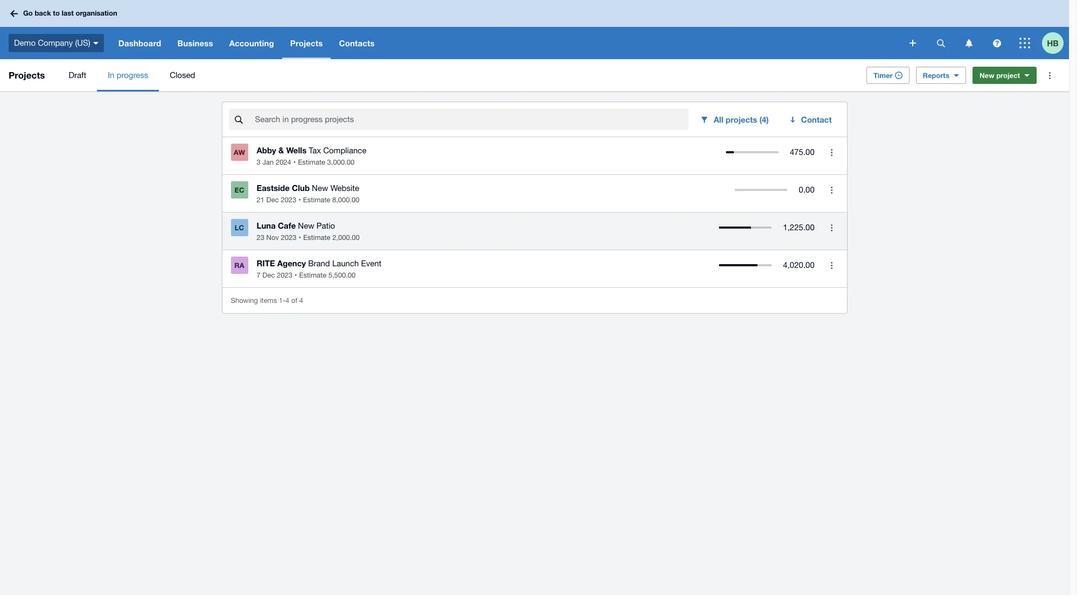 Task type: describe. For each thing, give the bounding box(es) containing it.
in progress link
[[97, 59, 159, 92]]

project
[[996, 71, 1020, 80]]

all projects (4) button
[[693, 109, 777, 130]]

banner containing hb
[[0, 0, 1069, 59]]

go
[[23, 9, 33, 17]]

luna
[[257, 221, 276, 230]]

navigation containing dashboard
[[110, 27, 902, 59]]

closed link
[[159, 59, 206, 92]]

(us)
[[75, 38, 90, 47]]

rite
[[257, 258, 275, 268]]

timer
[[873, 71, 893, 80]]

contact
[[801, 115, 832, 124]]

estimate inside luna cafe new patio 23 nov 2023 • estimate 2,000.00
[[303, 234, 330, 242]]

jan
[[262, 158, 274, 166]]

progress
[[117, 71, 148, 80]]

21
[[257, 196, 264, 204]]

business button
[[169, 27, 221, 59]]

compliance
[[323, 146, 366, 155]]

company
[[38, 38, 73, 47]]

hb
[[1047, 38, 1059, 48]]

2 horizontal spatial svg image
[[993, 39, 1001, 47]]

abby & wells tax compliance 3 jan 2024 • estimate 3,000.00
[[257, 145, 366, 166]]

timer button
[[866, 67, 909, 84]]

abby
[[257, 145, 276, 155]]

lc
[[235, 223, 244, 232]]

new project button
[[973, 67, 1037, 84]]

8,000.00
[[332, 196, 360, 204]]

• inside eastside club new website 21 dec 2023 • estimate 8,000.00
[[298, 196, 301, 204]]

1-
[[279, 296, 285, 305]]

all
[[714, 115, 723, 124]]

3
[[257, 158, 261, 166]]

ra
[[234, 261, 244, 270]]

event
[[361, 259, 381, 268]]

4,020.00
[[783, 261, 815, 270]]

1 4 from the left
[[285, 296, 289, 305]]

rite agency brand launch event 7 dec 2023 • estimate 5,500.00
[[257, 258, 381, 279]]

brand
[[308, 259, 330, 268]]

dec inside rite agency brand launch event 7 dec 2023 • estimate 5,500.00
[[262, 271, 275, 279]]

of
[[291, 296, 297, 305]]

demo company (us) button
[[0, 27, 110, 59]]

2023 for cafe
[[281, 234, 296, 242]]

svg image inside go back to last organisation link
[[10, 10, 18, 17]]

• inside abby & wells tax compliance 3 jan 2024 • estimate 3,000.00
[[293, 158, 296, 166]]

projects button
[[282, 27, 331, 59]]

launch
[[332, 259, 359, 268]]

ec
[[235, 186, 244, 194]]

club
[[292, 183, 310, 193]]

contact button
[[782, 109, 840, 130]]

all projects (4)
[[714, 115, 769, 124]]

business
[[177, 38, 213, 48]]

cafe
[[278, 221, 296, 230]]

back
[[35, 9, 51, 17]]

accounting button
[[221, 27, 282, 59]]

accounting
[[229, 38, 274, 48]]

estimate inside abby & wells tax compliance 3 jan 2024 • estimate 3,000.00
[[298, 158, 325, 166]]

to
[[53, 9, 60, 17]]

svg image inside "demo company (us)" popup button
[[93, 42, 98, 45]]

in progress
[[108, 71, 148, 80]]

Search in progress projects search field
[[254, 109, 689, 130]]

showing
[[231, 296, 258, 305]]

website
[[330, 184, 359, 193]]

last
[[62, 9, 74, 17]]

dashboard
[[118, 38, 161, 48]]



Task type: vqa. For each thing, say whether or not it's contained in the screenshot.
All at the right top of the page
yes



Task type: locate. For each thing, give the bounding box(es) containing it.
nov
[[266, 234, 279, 242]]

eastside
[[257, 183, 290, 193]]

(4)
[[759, 115, 769, 124]]

new for eastside club
[[312, 184, 328, 193]]

3,000.00
[[327, 158, 354, 166]]

organisation
[[76, 9, 117, 17]]

1 vertical spatial new
[[312, 184, 328, 193]]

estimate down the club at the left of the page
[[303, 196, 330, 204]]

1 vertical spatial 2023
[[281, 234, 296, 242]]

• down agency
[[295, 271, 297, 279]]

• down the club at the left of the page
[[298, 196, 301, 204]]

more options image
[[821, 142, 843, 163]]

projects
[[290, 38, 323, 48], [9, 69, 45, 81]]

svg image right (us)
[[93, 42, 98, 45]]

wells
[[286, 145, 307, 155]]

more options image right 0.00
[[821, 179, 843, 201]]

1 horizontal spatial svg image
[[93, 42, 98, 45]]

new inside luna cafe new patio 23 nov 2023 • estimate 2,000.00
[[298, 221, 314, 230]]

2023 inside rite agency brand launch event 7 dec 2023 • estimate 5,500.00
[[277, 271, 292, 279]]

4 left of at left
[[285, 296, 289, 305]]

go back to last organisation
[[23, 9, 117, 17]]

patio
[[316, 221, 335, 230]]

23
[[257, 234, 264, 242]]

2023 inside luna cafe new patio 23 nov 2023 • estimate 2,000.00
[[281, 234, 296, 242]]

• up agency
[[299, 234, 301, 242]]

hb button
[[1042, 27, 1069, 59]]

estimate inside eastside club new website 21 dec 2023 • estimate 8,000.00
[[303, 196, 330, 204]]

showing items 1-4 of 4
[[231, 296, 303, 305]]

projects
[[726, 115, 757, 124]]

1,225.00
[[783, 223, 815, 232]]

• right 2024 at the left of the page
[[293, 158, 296, 166]]

more options image right 1,225.00
[[821, 217, 843, 239]]

2023 down agency
[[277, 271, 292, 279]]

banner
[[0, 0, 1069, 59]]

2023 down the cafe
[[281, 234, 296, 242]]

estimate down tax
[[298, 158, 325, 166]]

•
[[293, 158, 296, 166], [298, 196, 301, 204], [299, 234, 301, 242], [295, 271, 297, 279]]

reports button
[[916, 67, 966, 84]]

dec right 21
[[266, 196, 279, 204]]

aw
[[234, 148, 245, 157]]

1 vertical spatial projects
[[9, 69, 45, 81]]

0 vertical spatial new
[[980, 71, 994, 80]]

dashboard link
[[110, 27, 169, 59]]

new right the cafe
[[298, 221, 314, 230]]

0 horizontal spatial projects
[[9, 69, 45, 81]]

1 horizontal spatial projects
[[290, 38, 323, 48]]

navigation
[[110, 27, 902, 59]]

&
[[278, 145, 284, 155]]

estimate
[[298, 158, 325, 166], [303, 196, 330, 204], [303, 234, 330, 242], [299, 271, 326, 279]]

projects down demo
[[9, 69, 45, 81]]

more options image right 4,020.00 at top right
[[821, 255, 843, 276]]

dec
[[266, 196, 279, 204], [262, 271, 275, 279]]

more options image for cafe
[[821, 217, 843, 239]]

demo company (us)
[[14, 38, 90, 47]]

• inside rite agency brand launch event 7 dec 2023 • estimate 5,500.00
[[295, 271, 297, 279]]

projects left "contacts" popup button
[[290, 38, 323, 48]]

more options image for club
[[821, 179, 843, 201]]

475.00
[[790, 148, 815, 157]]

0 horizontal spatial svg image
[[10, 10, 18, 17]]

new left project
[[980, 71, 994, 80]]

agency
[[277, 258, 306, 268]]

projects inside popup button
[[290, 38, 323, 48]]

0 vertical spatial dec
[[266, 196, 279, 204]]

tax
[[309, 146, 321, 155]]

new
[[980, 71, 994, 80], [312, 184, 328, 193], [298, 221, 314, 230]]

0 vertical spatial 2023
[[281, 196, 296, 204]]

svg image up new project
[[993, 39, 1001, 47]]

contacts
[[339, 38, 375, 48]]

more options image down hb
[[1039, 65, 1060, 86]]

luna cafe new patio 23 nov 2023 • estimate 2,000.00
[[257, 221, 360, 242]]

reports
[[923, 71, 949, 80]]

2 vertical spatial 2023
[[277, 271, 292, 279]]

7
[[257, 271, 261, 279]]

svg image left go
[[10, 10, 18, 17]]

4
[[285, 296, 289, 305], [299, 296, 303, 305]]

2023 down the club at the left of the page
[[281, 196, 296, 204]]

closed
[[170, 71, 195, 80]]

eastside club new website 21 dec 2023 • estimate 8,000.00
[[257, 183, 360, 204]]

0.00
[[799, 185, 815, 194]]

svg image
[[10, 10, 18, 17], [993, 39, 1001, 47], [93, 42, 98, 45]]

go back to last organisation link
[[6, 4, 124, 23]]

2 4 from the left
[[299, 296, 303, 305]]

new inside eastside club new website 21 dec 2023 • estimate 8,000.00
[[312, 184, 328, 193]]

1 vertical spatial dec
[[262, 271, 275, 279]]

new project
[[980, 71, 1020, 80]]

new for luna cafe
[[298, 221, 314, 230]]

estimate inside rite agency brand launch event 7 dec 2023 • estimate 5,500.00
[[299, 271, 326, 279]]

0 vertical spatial projects
[[290, 38, 323, 48]]

new right the club at the left of the page
[[312, 184, 328, 193]]

more options image
[[1039, 65, 1060, 86], [821, 179, 843, 201], [821, 217, 843, 239], [821, 255, 843, 276]]

5,500.00
[[328, 271, 356, 279]]

2023
[[281, 196, 296, 204], [281, 234, 296, 242], [277, 271, 292, 279]]

svg image
[[1019, 38, 1030, 48], [937, 39, 945, 47], [965, 39, 972, 47], [910, 40, 916, 46]]

dec right 7
[[262, 271, 275, 279]]

estimate down patio
[[303, 234, 330, 242]]

2023 inside eastside club new website 21 dec 2023 • estimate 8,000.00
[[281, 196, 296, 204]]

1 horizontal spatial 4
[[299, 296, 303, 305]]

4 right of at left
[[299, 296, 303, 305]]

• inside luna cafe new patio 23 nov 2023 • estimate 2,000.00
[[299, 234, 301, 242]]

2023 for club
[[281, 196, 296, 204]]

draft
[[69, 71, 86, 80]]

in
[[108, 71, 114, 80]]

2 vertical spatial new
[[298, 221, 314, 230]]

contacts button
[[331, 27, 383, 59]]

new inside popup button
[[980, 71, 994, 80]]

demo
[[14, 38, 36, 47]]

more options image for agency
[[821, 255, 843, 276]]

dec inside eastside club new website 21 dec 2023 • estimate 8,000.00
[[266, 196, 279, 204]]

2024
[[276, 158, 291, 166]]

0 horizontal spatial 4
[[285, 296, 289, 305]]

draft link
[[58, 59, 97, 92]]

items
[[260, 296, 277, 305]]

2,000.00
[[332, 234, 360, 242]]

estimate down brand
[[299, 271, 326, 279]]



